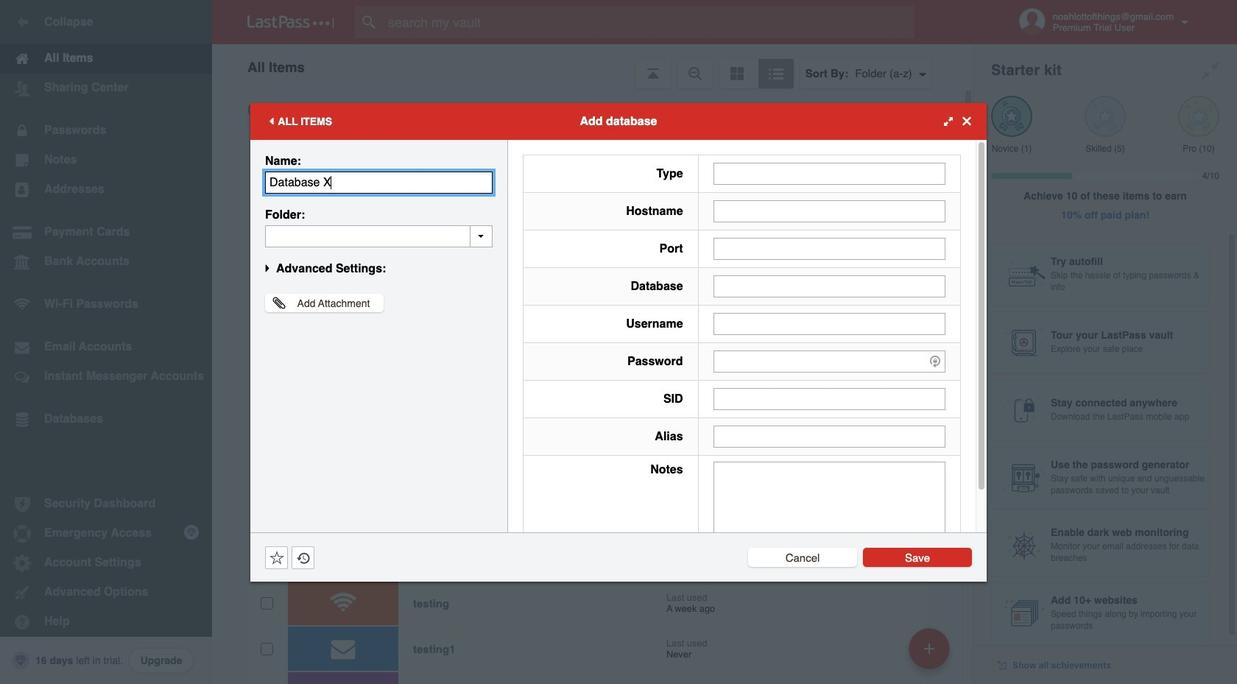 Task type: locate. For each thing, give the bounding box(es) containing it.
dialog
[[250, 103, 987, 581]]

new item navigation
[[904, 624, 959, 684]]

search my vault text field
[[355, 6, 943, 38]]

None text field
[[713, 162, 946, 184], [713, 200, 946, 222], [265, 225, 493, 247], [713, 238, 946, 260], [713, 275, 946, 297], [713, 388, 946, 410], [713, 425, 946, 447], [713, 461, 946, 553], [713, 162, 946, 184], [713, 200, 946, 222], [265, 225, 493, 247], [713, 238, 946, 260], [713, 275, 946, 297], [713, 388, 946, 410], [713, 425, 946, 447], [713, 461, 946, 553]]

new item image
[[924, 643, 935, 654]]

None text field
[[265, 171, 493, 193], [713, 313, 946, 335], [265, 171, 493, 193], [713, 313, 946, 335]]

None password field
[[713, 350, 946, 372]]



Task type: describe. For each thing, give the bounding box(es) containing it.
Search search field
[[355, 6, 943, 38]]

main navigation navigation
[[0, 0, 212, 684]]

lastpass image
[[247, 15, 334, 29]]

vault options navigation
[[212, 44, 974, 88]]



Task type: vqa. For each thing, say whether or not it's contained in the screenshot.
new item element in the right bottom of the page
no



